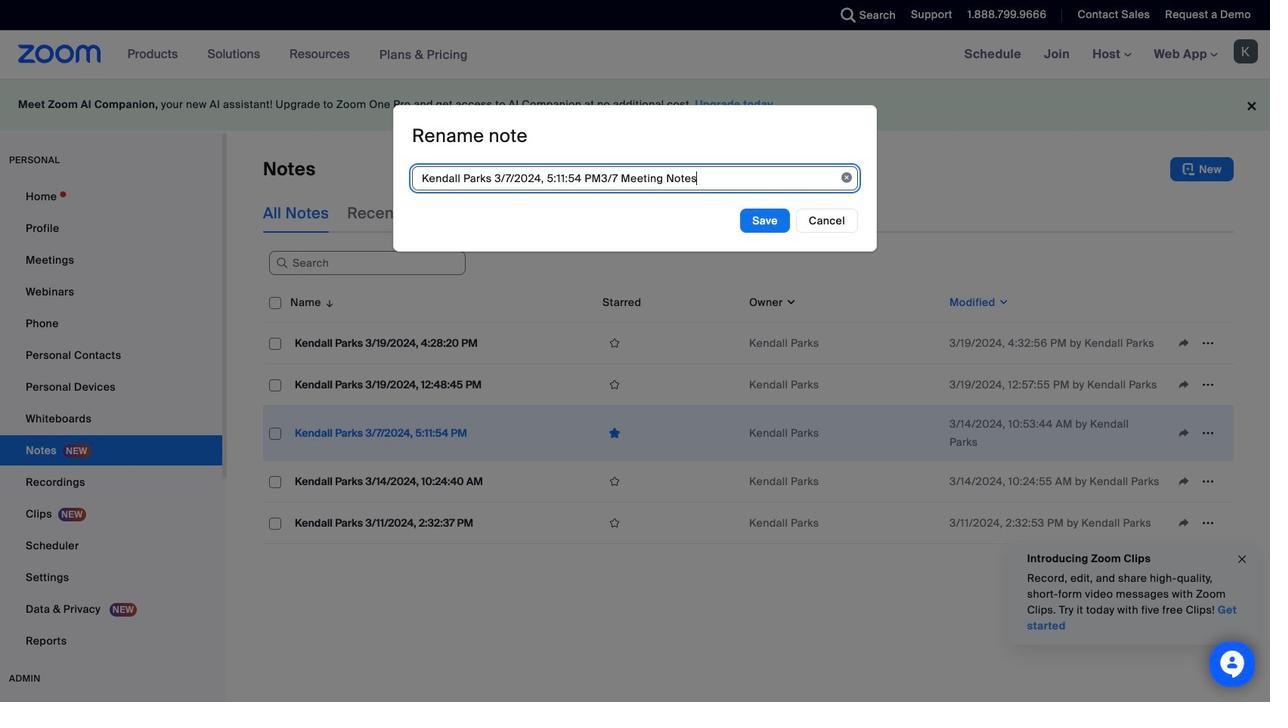 Task type: locate. For each thing, give the bounding box(es) containing it.
footer
[[0, 79, 1270, 131]]

Note title text field
[[412, 167, 858, 191]]

Search text field
[[269, 251, 466, 275]]

application
[[263, 283, 1234, 544], [603, 332, 737, 355], [603, 373, 737, 396], [603, 421, 737, 445], [603, 470, 737, 493], [603, 512, 737, 535]]

dialog
[[393, 105, 877, 252]]

heading
[[412, 124, 528, 148]]

zoom logo image
[[18, 45, 101, 64]]

banner
[[0, 30, 1270, 79]]

personal menu menu
[[0, 181, 222, 658]]

product information navigation
[[116, 30, 479, 79]]



Task type: vqa. For each thing, say whether or not it's contained in the screenshot.
product information navigation
yes



Task type: describe. For each thing, give the bounding box(es) containing it.
close image
[[1236, 551, 1248, 568]]

arrow down image
[[321, 293, 335, 311]]

tabs of all notes page tab list
[[263, 194, 748, 233]]

meetings navigation
[[953, 30, 1270, 79]]



